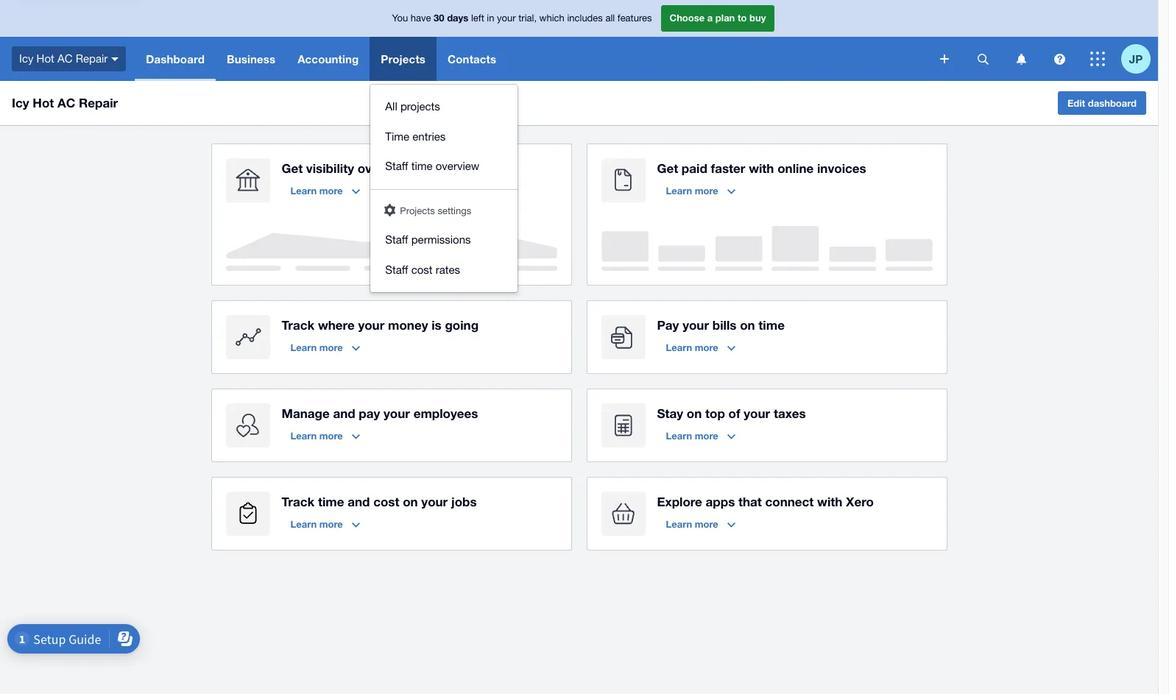 Task type: locate. For each thing, give the bounding box(es) containing it.
0 vertical spatial projects
[[381, 52, 426, 66]]

1 vertical spatial track
[[282, 494, 315, 510]]

1 horizontal spatial time
[[411, 160, 433, 172]]

2 get from the left
[[657, 161, 678, 176]]

your right over
[[387, 161, 414, 176]]

edit
[[1068, 97, 1086, 109]]

2 vertical spatial time
[[318, 494, 344, 510]]

more
[[319, 185, 343, 197], [695, 185, 719, 197], [319, 342, 343, 353], [695, 342, 719, 353], [319, 430, 343, 442], [695, 430, 719, 442], [319, 518, 343, 530], [695, 518, 719, 530]]

get left the visibility
[[282, 161, 303, 176]]

2 track from the top
[[282, 494, 315, 510]]

0 vertical spatial icy
[[19, 52, 33, 65]]

learn down manage
[[291, 430, 317, 442]]

hot
[[37, 52, 54, 65], [33, 95, 54, 110]]

learn more button down the visibility
[[282, 179, 369, 203]]

more for and
[[319, 430, 343, 442]]

0 vertical spatial ac
[[57, 52, 73, 65]]

track left where
[[282, 317, 315, 333]]

1 vertical spatial and
[[348, 494, 370, 510]]

get
[[282, 161, 303, 176], [657, 161, 678, 176]]

0 horizontal spatial cost
[[373, 494, 399, 510]]

banner containing jp
[[0, 0, 1158, 292]]

top
[[705, 406, 725, 421]]

0 horizontal spatial time
[[318, 494, 344, 510]]

going
[[445, 317, 479, 333]]

accounting
[[298, 52, 359, 66]]

your right where
[[358, 317, 385, 333]]

staff time overview link
[[371, 152, 518, 182]]

more for paid
[[695, 185, 719, 197]]

staff
[[385, 160, 408, 172], [385, 233, 408, 246], [385, 263, 408, 276]]

1 horizontal spatial with
[[817, 494, 843, 510]]

learn
[[291, 185, 317, 197], [666, 185, 692, 197], [291, 342, 317, 353], [666, 342, 692, 353], [291, 430, 317, 442], [666, 430, 692, 442], [291, 518, 317, 530], [666, 518, 692, 530]]

explore
[[657, 494, 702, 510]]

learn more button down track time and cost on your jobs
[[282, 513, 369, 536]]

0 horizontal spatial with
[[749, 161, 774, 176]]

staff inside "link"
[[385, 160, 408, 172]]

learn more
[[291, 185, 343, 197], [666, 185, 719, 197], [291, 342, 343, 353], [666, 342, 719, 353], [291, 430, 343, 442], [666, 430, 719, 442], [291, 518, 343, 530], [666, 518, 719, 530]]

days
[[447, 12, 469, 24]]

more for your
[[695, 342, 719, 353]]

1 vertical spatial icy hot ac repair
[[12, 95, 118, 110]]

jobs
[[451, 494, 477, 510]]

on left jobs at the bottom left of page
[[403, 494, 418, 510]]

repair inside the icy hot ac repair "popup button"
[[76, 52, 108, 65]]

more down apps
[[695, 518, 719, 530]]

pay
[[657, 317, 679, 333]]

learn more down where
[[291, 342, 343, 353]]

learn more for paid
[[666, 185, 719, 197]]

2 vertical spatial staff
[[385, 263, 408, 276]]

svg image
[[1091, 52, 1105, 66], [1054, 53, 1065, 64]]

learn right 'projects icon'
[[291, 518, 317, 530]]

navigation containing dashboard
[[135, 37, 930, 292]]

staff permissions link
[[371, 225, 518, 255]]

navigation
[[135, 37, 930, 292]]

group containing all projects
[[371, 85, 518, 292]]

learn more button down pay your bills on time
[[657, 336, 744, 359]]

repair
[[76, 52, 108, 65], [79, 95, 118, 110]]

cash
[[417, 161, 446, 176]]

2 horizontal spatial time
[[759, 317, 785, 333]]

learn for apps
[[666, 518, 692, 530]]

staff down staff permissions at the top of page
[[385, 263, 408, 276]]

learn more button
[[282, 179, 369, 203], [657, 179, 744, 203], [282, 336, 369, 359], [657, 336, 744, 359], [282, 424, 369, 448], [657, 424, 744, 448], [282, 513, 369, 536], [657, 513, 744, 536]]

1 vertical spatial hot
[[33, 95, 54, 110]]

learn down the explore
[[666, 518, 692, 530]]

explore apps that connect with xero
[[657, 494, 874, 510]]

to
[[738, 12, 747, 24]]

more down manage
[[319, 430, 343, 442]]

contacts button
[[437, 37, 508, 81]]

0 vertical spatial staff
[[385, 160, 408, 172]]

0 vertical spatial track
[[282, 317, 315, 333]]

learn more down the visibility
[[291, 185, 343, 197]]

more down the visibility
[[319, 185, 343, 197]]

edit dashboard button
[[1058, 91, 1147, 115]]

invoices icon image
[[601, 158, 645, 203]]

time for track time and cost on your jobs
[[318, 494, 344, 510]]

stay on top of your taxes
[[657, 406, 806, 421]]

learn down stay
[[666, 430, 692, 442]]

your right in
[[497, 13, 516, 24]]

more down track time and cost on your jobs
[[319, 518, 343, 530]]

icy inside "popup button"
[[19, 52, 33, 65]]

with
[[749, 161, 774, 176], [817, 494, 843, 510]]

learn more button down where
[[282, 336, 369, 359]]

on right bills
[[740, 317, 755, 333]]

learn more down the pay
[[666, 342, 719, 353]]

staff permissions
[[385, 233, 471, 246]]

bills
[[713, 317, 737, 333]]

0 vertical spatial with
[[749, 161, 774, 176]]

time entries link
[[371, 122, 518, 152]]

more for apps
[[695, 518, 719, 530]]

projects for projects settings
[[400, 205, 435, 216]]

get left the paid
[[657, 161, 678, 176]]

list box
[[371, 85, 518, 292]]

have
[[411, 13, 431, 24]]

svg image
[[978, 53, 989, 64], [1017, 53, 1026, 64], [940, 54, 949, 63], [111, 57, 119, 61]]

dashboard link
[[135, 37, 216, 81]]

1 track from the top
[[282, 317, 315, 333]]

more down where
[[319, 342, 343, 353]]

2 horizontal spatial on
[[740, 317, 755, 333]]

1 vertical spatial time
[[759, 317, 785, 333]]

0 horizontal spatial on
[[403, 494, 418, 510]]

learn more down stay
[[666, 430, 719, 442]]

learn more button for visibility
[[282, 179, 369, 203]]

learn for on
[[666, 430, 692, 442]]

0 vertical spatial cost
[[411, 263, 433, 276]]

learn more button down manage
[[282, 424, 369, 448]]

svg image left "jp"
[[1091, 52, 1105, 66]]

staff right over
[[385, 160, 408, 172]]

a
[[708, 12, 713, 24]]

track for track time and cost on your jobs
[[282, 494, 315, 510]]

invoices
[[817, 161, 867, 176]]

0 vertical spatial time
[[411, 160, 433, 172]]

30
[[434, 12, 444, 24]]

1 vertical spatial staff
[[385, 233, 408, 246]]

banner
[[0, 0, 1158, 292]]

on
[[740, 317, 755, 333], [687, 406, 702, 421], [403, 494, 418, 510]]

on left the 'top'
[[687, 406, 702, 421]]

1 horizontal spatial get
[[657, 161, 678, 176]]

track right 'projects icon'
[[282, 494, 315, 510]]

dashboard
[[1088, 97, 1137, 109]]

0 vertical spatial on
[[740, 317, 755, 333]]

your
[[497, 13, 516, 24], [387, 161, 414, 176], [358, 317, 385, 333], [683, 317, 709, 333], [384, 406, 410, 421], [744, 406, 770, 421], [421, 494, 448, 510]]

manage and pay your employees
[[282, 406, 478, 421]]

1 horizontal spatial svg image
[[1091, 52, 1105, 66]]

learn for visibility
[[291, 185, 317, 197]]

time inside "link"
[[411, 160, 433, 172]]

0 vertical spatial repair
[[76, 52, 108, 65]]

staff down the header icon
[[385, 233, 408, 246]]

which
[[540, 13, 565, 24]]

more for on
[[695, 430, 719, 442]]

track
[[282, 317, 315, 333], [282, 494, 315, 510]]

employees icon image
[[226, 404, 270, 448]]

overview
[[436, 160, 480, 172]]

icy hot ac repair button
[[0, 37, 135, 81]]

paid
[[682, 161, 708, 176]]

learn more button for where
[[282, 336, 369, 359]]

learn right track money icon
[[291, 342, 317, 353]]

0 vertical spatial icy hot ac repair
[[19, 52, 108, 65]]

time
[[411, 160, 433, 172], [759, 317, 785, 333], [318, 494, 344, 510]]

svg image up edit dashboard button
[[1054, 53, 1065, 64]]

learn more down track time and cost on your jobs
[[291, 518, 343, 530]]

cost
[[411, 263, 433, 276], [373, 494, 399, 510]]

time entries
[[385, 130, 446, 142]]

1 vertical spatial projects
[[400, 205, 435, 216]]

connect
[[766, 494, 814, 510]]

left
[[471, 13, 484, 24]]

online
[[778, 161, 814, 176]]

1 vertical spatial icy
[[12, 95, 29, 110]]

navigation inside banner
[[135, 37, 930, 292]]

learn more button down apps
[[657, 513, 744, 536]]

with left xero
[[817, 494, 843, 510]]

entries
[[413, 130, 446, 142]]

1 staff from the top
[[385, 160, 408, 172]]

learn more down the explore
[[666, 518, 719, 530]]

more down the paid
[[695, 185, 719, 197]]

learn for and
[[291, 430, 317, 442]]

learn more down the paid
[[666, 185, 719, 197]]

staff for staff cost rates
[[385, 263, 408, 276]]

0 horizontal spatial get
[[282, 161, 303, 176]]

1 vertical spatial ac
[[57, 95, 75, 110]]

learn for time
[[291, 518, 317, 530]]

ac
[[57, 52, 73, 65], [57, 95, 75, 110]]

learn for where
[[291, 342, 317, 353]]

learn more down manage
[[291, 430, 343, 442]]

with right faster
[[749, 161, 774, 176]]

more down pay your bills on time
[[695, 342, 719, 353]]

3 staff from the top
[[385, 263, 408, 276]]

0 vertical spatial hot
[[37, 52, 54, 65]]

includes
[[567, 13, 603, 24]]

over
[[358, 161, 384, 176]]

and
[[333, 406, 355, 421], [348, 494, 370, 510]]

taxes
[[774, 406, 806, 421]]

2 staff from the top
[[385, 233, 408, 246]]

track where your money is going
[[282, 317, 479, 333]]

more down the 'top'
[[695, 430, 719, 442]]

where
[[318, 317, 355, 333]]

learn down the pay
[[666, 342, 692, 353]]

track time and cost on your jobs
[[282, 494, 477, 510]]

learn more button down the paid
[[657, 179, 744, 203]]

0 vertical spatial and
[[333, 406, 355, 421]]

group
[[371, 85, 518, 292]]

projects settings
[[400, 205, 471, 216]]

learn more for your
[[666, 342, 719, 353]]

business button
[[216, 37, 287, 81]]

1 horizontal spatial cost
[[411, 263, 433, 276]]

projects inside dropdown button
[[381, 52, 426, 66]]

projects down you
[[381, 52, 426, 66]]

1 horizontal spatial on
[[687, 406, 702, 421]]

projects right the header icon
[[400, 205, 435, 216]]

settings
[[438, 205, 471, 216]]

visibility
[[306, 161, 354, 176]]

list box containing all projects
[[371, 85, 518, 292]]

learn more for apps
[[666, 518, 719, 530]]

learn down the paid
[[666, 185, 692, 197]]

1 get from the left
[[282, 161, 303, 176]]

dashboard
[[146, 52, 205, 66]]

learn more button down the 'top'
[[657, 424, 744, 448]]

learn more for where
[[291, 342, 343, 353]]

icy hot ac repair
[[19, 52, 108, 65], [12, 95, 118, 110]]

learn down the visibility
[[291, 185, 317, 197]]

all projects link
[[371, 92, 518, 122]]



Task type: vqa. For each thing, say whether or not it's contained in the screenshot.
MANAGE ACCOUNT
no



Task type: describe. For each thing, give the bounding box(es) containing it.
get for get paid faster with online invoices
[[657, 161, 678, 176]]

projects for projects
[[381, 52, 426, 66]]

icy hot ac repair inside "popup button"
[[19, 52, 108, 65]]

learn more for and
[[291, 430, 343, 442]]

permissions
[[411, 233, 471, 246]]

cost inside list box
[[411, 263, 433, 276]]

staff cost rates link
[[371, 255, 518, 285]]

more for visibility
[[319, 185, 343, 197]]

jp button
[[1122, 37, 1158, 81]]

group inside navigation
[[371, 85, 518, 292]]

add-ons icon image
[[601, 492, 645, 536]]

learn for paid
[[666, 185, 692, 197]]

1 vertical spatial with
[[817, 494, 843, 510]]

1 vertical spatial repair
[[79, 95, 118, 110]]

header image
[[385, 204, 396, 216]]

your left jobs at the bottom left of page
[[421, 494, 448, 510]]

all
[[385, 100, 397, 113]]

time for staff time overview
[[411, 160, 433, 172]]

learn more button for and
[[282, 424, 369, 448]]

buy
[[750, 12, 766, 24]]

staff for staff permissions
[[385, 233, 408, 246]]

get paid faster with online invoices
[[657, 161, 867, 176]]

2 vertical spatial on
[[403, 494, 418, 510]]

projects button
[[370, 37, 437, 81]]

faster
[[711, 161, 746, 176]]

your right pay
[[384, 406, 410, 421]]

taxes icon image
[[601, 404, 645, 448]]

more for time
[[319, 518, 343, 530]]

you
[[392, 13, 408, 24]]

projects
[[401, 100, 440, 113]]

bills icon image
[[601, 315, 645, 359]]

time
[[385, 130, 410, 142]]

0 horizontal spatial svg image
[[1054, 53, 1065, 64]]

banking preview line graph image
[[226, 226, 557, 271]]

hot inside "popup button"
[[37, 52, 54, 65]]

invoices preview bar graph image
[[601, 226, 933, 271]]

contacts
[[448, 52, 497, 66]]

learn more button for paid
[[657, 179, 744, 203]]

staff for staff time overview
[[385, 160, 408, 172]]

choose a plan to buy
[[670, 12, 766, 24]]

business
[[227, 52, 276, 66]]

track money icon image
[[226, 315, 270, 359]]

banking icon image
[[226, 158, 270, 203]]

get visibility over your cash flow
[[282, 161, 475, 176]]

all
[[606, 13, 615, 24]]

of
[[729, 406, 741, 421]]

svg image inside the icy hot ac repair "popup button"
[[111, 57, 119, 61]]

manage
[[282, 406, 330, 421]]

rates
[[436, 263, 460, 276]]

trial,
[[519, 13, 537, 24]]

features
[[618, 13, 652, 24]]

your inside you have 30 days left in your trial, which includes all features
[[497, 13, 516, 24]]

learn more for visibility
[[291, 185, 343, 197]]

1 vertical spatial cost
[[373, 494, 399, 510]]

1 vertical spatial on
[[687, 406, 702, 421]]

money
[[388, 317, 428, 333]]

jp
[[1130, 52, 1143, 65]]

you have 30 days left in your trial, which includes all features
[[392, 12, 652, 24]]

track for track where your money is going
[[282, 317, 315, 333]]

learn more for on
[[666, 430, 719, 442]]

get for get visibility over your cash flow
[[282, 161, 303, 176]]

apps
[[706, 494, 735, 510]]

learn more button for on
[[657, 424, 744, 448]]

staff cost rates
[[385, 263, 460, 276]]

learn more button for time
[[282, 513, 369, 536]]

edit dashboard
[[1068, 97, 1137, 109]]

your right "of"
[[744, 406, 770, 421]]

employees
[[414, 406, 478, 421]]

learn for your
[[666, 342, 692, 353]]

that
[[739, 494, 762, 510]]

learn more button for your
[[657, 336, 744, 359]]

choose
[[670, 12, 705, 24]]

pay your bills on time
[[657, 317, 785, 333]]

stay
[[657, 406, 683, 421]]

all projects
[[385, 100, 440, 113]]

staff time overview
[[385, 160, 480, 172]]

accounting button
[[287, 37, 370, 81]]

more for where
[[319, 342, 343, 353]]

learn more for time
[[291, 518, 343, 530]]

your right the pay
[[683, 317, 709, 333]]

projects icon image
[[226, 492, 270, 536]]

is
[[432, 317, 442, 333]]

xero
[[846, 494, 874, 510]]

ac inside "popup button"
[[57, 52, 73, 65]]

plan
[[716, 12, 735, 24]]

flow
[[449, 161, 475, 176]]

pay
[[359, 406, 380, 421]]

in
[[487, 13, 494, 24]]

learn more button for apps
[[657, 513, 744, 536]]



